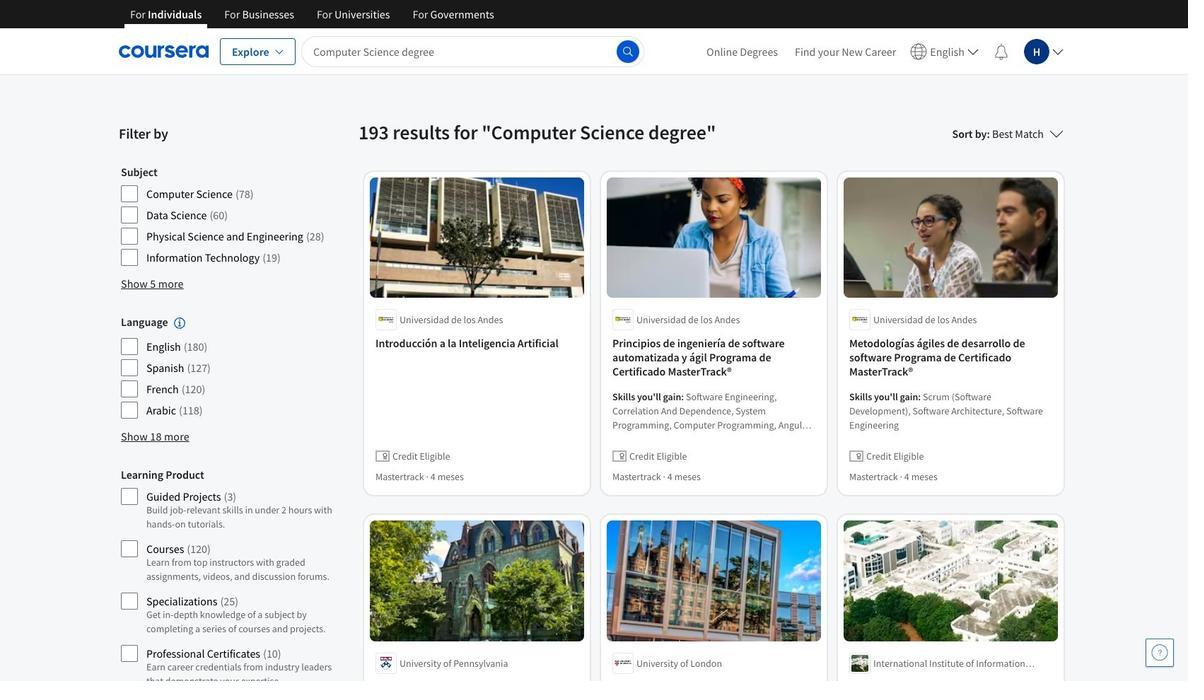 Task type: vqa. For each thing, say whether or not it's contained in the screenshot.
group
yes



Task type: describe. For each thing, give the bounding box(es) containing it.
coursera image
[[119, 40, 209, 63]]

3 group from the top
[[121, 468, 333, 682]]

2 group from the top
[[121, 315, 333, 423]]

information about this filter group image
[[174, 318, 185, 329]]



Task type: locate. For each thing, give the bounding box(es) containing it.
0 vertical spatial group
[[121, 165, 333, 270]]

1 vertical spatial group
[[121, 315, 333, 423]]

help center image
[[1152, 645, 1169, 662]]

None search field
[[301, 36, 645, 67]]

menu
[[699, 28, 1070, 74]]

1 group from the top
[[121, 165, 333, 270]]

What do you want to learn? text field
[[301, 36, 645, 67]]

banner navigation
[[119, 0, 506, 28]]

group
[[121, 165, 333, 270], [121, 315, 333, 423], [121, 468, 333, 682]]

2 vertical spatial group
[[121, 468, 333, 682]]



